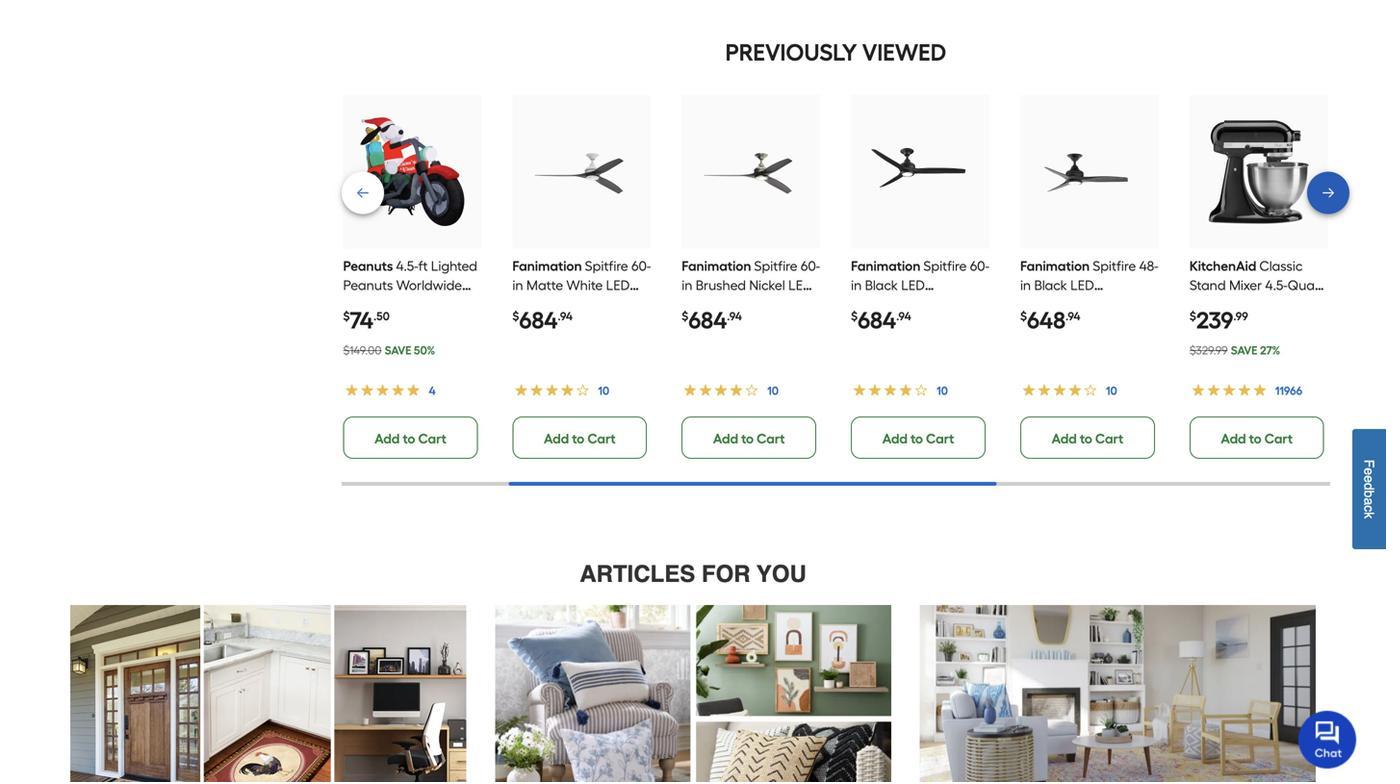Task type: locate. For each thing, give the bounding box(es) containing it.
lighted
[[431, 258, 477, 274]]

5 cart from the left
[[1095, 431, 1124, 447]]

ceiling inside spitfire 60- in matte white led indoor/outdoor propeller ceiling fan with light remote (3- blade)
[[569, 316, 612, 332]]

2 spitfire from the left
[[754, 258, 797, 274]]

648
[[1027, 306, 1066, 334]]

1 (3- from the left
[[626, 335, 642, 351]]

add to cart for spitfire 60- in black led indoor/outdoor propeller ceiling fan with light remote (3- blade)
[[882, 431, 954, 447]]

remote inside 'spitfire 60- in brushed nickel led indoor/outdoor propeller ceiling fan with light remote (3- blade)'
[[745, 335, 792, 351]]

fan inside 'spitfire 60- in brushed nickel led indoor/outdoor propeller ceiling fan with light remote (3- blade)'
[[784, 316, 807, 332]]

2 to from the left
[[572, 431, 585, 447]]

1 fanimation from the left
[[512, 258, 582, 274]]

60-
[[631, 258, 651, 274], [801, 258, 820, 274], [970, 258, 989, 274]]

3 add from the left
[[713, 431, 738, 447]]

to inside 239 list item
[[1249, 431, 1262, 447]]

6 add from the left
[[1221, 431, 1246, 447]]

in right nickel
[[851, 277, 862, 293]]

3 indoor/outdoor from the left
[[851, 296, 947, 313]]

4 propeller from the left
[[1020, 316, 1074, 332]]

to
[[403, 431, 415, 447], [572, 431, 585, 447], [741, 431, 754, 447], [911, 431, 923, 447], [1080, 431, 1092, 447], [1249, 431, 1262, 447]]

with
[[512, 335, 539, 351], [682, 335, 708, 351], [851, 335, 877, 351], [1020, 335, 1046, 351]]

add to cart for 4.5-ft lighted peanuts worldwide snoopy christmas inflatable
[[375, 431, 446, 447]]

2 light from the left
[[711, 335, 742, 351]]

2 blade) from the left
[[682, 354, 721, 370]]

3 light from the left
[[880, 335, 911, 351]]

peanuts
[[343, 258, 393, 274], [343, 277, 393, 293]]

6 add to cart from the left
[[1221, 431, 1293, 447]]

with inside spitfire 48- in black led indoor/outdoor propeller ceiling fan with light remote (3- blade)
[[1020, 335, 1046, 351]]

ft
[[418, 258, 428, 274]]

propeller
[[512, 316, 566, 332], [682, 316, 735, 332], [851, 316, 905, 332], [1020, 316, 1074, 332]]

cart inside 74 "list item"
[[418, 431, 446, 447]]

spitfire inside spitfire 60- in matte white led indoor/outdoor propeller ceiling fan with light remote (3- blade)
[[585, 258, 628, 274]]

60- for spitfire 60- in black led indoor/outdoor propeller ceiling fan with light remote (3- blade)
[[970, 258, 989, 274]]

2 684 from the left
[[688, 306, 727, 334]]

in left brushed
[[682, 277, 692, 293]]

4.5-ft lighted peanuts worldwide snoopy christmas inflatable
[[343, 258, 477, 332]]

2 save from the left
[[1231, 343, 1258, 357]]

74
[[350, 306, 373, 334]]

$149.00 save 50%
[[343, 343, 435, 357]]

2 remote from the left
[[745, 335, 792, 351]]

add to cart inside 239 list item
[[1221, 431, 1293, 447]]

2 horizontal spatial 684
[[858, 306, 896, 334]]

4 $ from the left
[[851, 309, 858, 323]]

3 fanimation from the left
[[851, 258, 921, 274]]

3 $ from the left
[[682, 309, 688, 323]]

2 indoor/outdoor from the left
[[682, 296, 778, 313]]

2 peanuts from the top
[[343, 277, 393, 293]]

1 add to cart link from the left
[[343, 417, 478, 459]]

6 $ from the left
[[1190, 309, 1196, 323]]

3 .94 from the left
[[896, 309, 911, 323]]

e up b
[[1362, 475, 1377, 483]]

0 horizontal spatial $ 684 .94
[[512, 306, 573, 334]]

black inside spitfire 60- in black led indoor/outdoor propeller ceiling fan with light remote (3- blade)
[[865, 277, 898, 293]]

3 led from the left
[[901, 277, 925, 293]]

add to cart link for spitfire 48- in black led indoor/outdoor propeller ceiling fan with light remote (3- blade)
[[1020, 417, 1155, 459]]

684 list item
[[512, 95, 651, 459], [682, 95, 820, 459], [851, 95, 989, 459]]

648 list item
[[1020, 95, 1159, 459]]

1 to from the left
[[403, 431, 415, 447]]

4 cart from the left
[[926, 431, 954, 447]]

$ 684 .94 for matte
[[512, 306, 573, 334]]

save left 27% at right top
[[1231, 343, 1258, 357]]

5 add to cart link from the left
[[1020, 417, 1155, 459]]

1 cart from the left
[[418, 431, 446, 447]]

cart inside 648 list item
[[1095, 431, 1124, 447]]

ceiling inside 'spitfire 60- in brushed nickel led indoor/outdoor propeller ceiling fan with light remote (3- blade)'
[[739, 316, 781, 332]]

684 for brushed
[[688, 306, 727, 334]]

in for spitfire 60- in black led indoor/outdoor propeller ceiling fan with light remote (3- blade)
[[851, 277, 862, 293]]

3 ceiling from the left
[[908, 316, 950, 332]]

(3-
[[626, 335, 642, 351], [795, 335, 811, 351], [965, 335, 980, 351], [1134, 335, 1150, 351]]

2 add to cart from the left
[[544, 431, 616, 447]]

1 propeller from the left
[[512, 316, 566, 332]]

e
[[1362, 468, 1377, 475], [1362, 475, 1377, 483]]

2 (3- from the left
[[795, 335, 811, 351]]

2 horizontal spatial $ 684 .94
[[851, 306, 911, 334]]

fanimation for spitfire 48- in black led indoor/outdoor propeller ceiling fan with light remote (3- blade)
[[1020, 258, 1090, 274]]

spitfire 60- in black led indoor/outdoor propeller ceiling fan with light remote (3- blade)
[[851, 258, 989, 370]]

.99
[[1233, 309, 1248, 323]]

$ 684 .94 for black
[[851, 306, 911, 334]]

add to cart for spitfire 60- in brushed nickel led indoor/outdoor propeller ceiling fan with light remote (3- blade)
[[713, 431, 785, 447]]

spitfire for spitfire 60- in black led indoor/outdoor propeller ceiling fan with light remote (3- blade)
[[923, 258, 967, 274]]

2 $ from the left
[[512, 309, 519, 323]]

3 blade) from the left
[[851, 354, 890, 370]]

a blue striped chair with pillows, a green wall with artwork and a patio sofa with pillows. image
[[495, 605, 891, 783]]

.94 for spitfire 60- in black led indoor/outdoor propeller ceiling fan with light remote (3- blade)
[[896, 309, 911, 323]]

4 fanimation from the left
[[1020, 258, 1090, 274]]

1 indoor/outdoor from the left
[[512, 296, 608, 313]]

2 led from the left
[[788, 277, 812, 293]]

led
[[606, 277, 630, 293], [788, 277, 812, 293], [901, 277, 925, 293], [1070, 277, 1094, 293]]

cart for spitfire 60- in matte white led indoor/outdoor propeller ceiling fan with light remote (3- blade)
[[587, 431, 616, 447]]

2 propeller from the left
[[682, 316, 735, 332]]

cart inside 239 list item
[[1265, 431, 1293, 447]]

blade)
[[512, 354, 551, 370], [682, 354, 721, 370], [851, 354, 890, 370], [1020, 354, 1059, 370]]

indoor/outdoor inside 'spitfire 60- in brushed nickel led indoor/outdoor propeller ceiling fan with light remote (3- blade)'
[[682, 296, 778, 313]]

kitchenaid classic stand mixer 4.5-quart 10-speed black residential stand mixer image
[[1203, 116, 1314, 227]]

6 cart from the left
[[1265, 431, 1293, 447]]

$329.99
[[1190, 343, 1228, 357]]

save inside 74 "list item"
[[385, 343, 411, 357]]

white
[[566, 277, 603, 293]]

1 horizontal spatial 684 list item
[[682, 95, 820, 459]]

cart
[[418, 431, 446, 447], [587, 431, 616, 447], [757, 431, 785, 447], [926, 431, 954, 447], [1095, 431, 1124, 447], [1265, 431, 1293, 447]]

matte
[[526, 277, 563, 293]]

fanimation spitfire 60-in matte white led indoor/outdoor propeller ceiling fan with light remote (3-blade) image
[[526, 116, 637, 227]]

239
[[1196, 306, 1233, 334]]

you
[[757, 561, 806, 588]]

1 horizontal spatial $ 684 .94
[[682, 306, 742, 334]]

kitchenaid link
[[1190, 258, 1325, 351]]

$ 74 .50
[[343, 306, 390, 334]]

1 $ from the left
[[343, 309, 350, 323]]

3 remote from the left
[[915, 335, 962, 351]]

4 fan from the left
[[1123, 316, 1146, 332]]

chat invite button image
[[1299, 710, 1357, 769]]

5 add from the left
[[1052, 431, 1077, 447]]

light inside spitfire 60- in matte white led indoor/outdoor propeller ceiling fan with light remote (3- blade)
[[542, 335, 573, 351]]

d
[[1362, 483, 1377, 490]]

to inside 648 list item
[[1080, 431, 1092, 447]]

4 .94 from the left
[[1066, 309, 1081, 323]]

e up the d
[[1362, 468, 1377, 475]]

spitfire 60- in matte white led indoor/outdoor propeller ceiling fan with light remote (3- blade)
[[512, 258, 651, 370]]

previously viewed heading
[[342, 33, 1330, 72]]

3 60- from the left
[[970, 258, 989, 274]]

cart for spitfire 60- in brushed nickel led indoor/outdoor propeller ceiling fan with light remote (3- blade)
[[757, 431, 785, 447]]

1 horizontal spatial black
[[1034, 277, 1067, 293]]

add to cart
[[375, 431, 446, 447], [544, 431, 616, 447], [713, 431, 785, 447], [882, 431, 954, 447], [1052, 431, 1124, 447], [1221, 431, 1293, 447]]

.94 inside $ 648 .94
[[1066, 309, 1081, 323]]

remote
[[576, 335, 623, 351], [745, 335, 792, 351], [915, 335, 962, 351], [1084, 335, 1131, 351]]

2 add from the left
[[544, 431, 569, 447]]

3 to from the left
[[741, 431, 754, 447]]

6 to from the left
[[1249, 431, 1262, 447]]

snoopy
[[343, 296, 389, 313]]

3 fan from the left
[[954, 316, 976, 332]]

ceiling
[[569, 316, 612, 332], [739, 316, 781, 332], [908, 316, 950, 332], [1077, 316, 1120, 332]]

light inside 'spitfire 60- in brushed nickel led indoor/outdoor propeller ceiling fan with light remote (3- blade)'
[[711, 335, 742, 351]]

$329.99 save 27%
[[1190, 343, 1280, 357]]

1 fan from the left
[[615, 316, 638, 332]]

1 684 list item from the left
[[512, 95, 651, 459]]

light
[[542, 335, 573, 351], [711, 335, 742, 351], [880, 335, 911, 351], [1050, 335, 1081, 351]]

1 add from the left
[[375, 431, 400, 447]]

60- inside 'spitfire 60- in brushed nickel led indoor/outdoor propeller ceiling fan with light remote (3- blade)'
[[801, 258, 820, 274]]

$ inside $ 239 .99
[[1190, 309, 1196, 323]]

in inside spitfire 60- in matte white led indoor/outdoor propeller ceiling fan with light remote (3- blade)
[[512, 277, 523, 293]]

$ inside $ 648 .94
[[1020, 309, 1027, 323]]

0 horizontal spatial 684 list item
[[512, 95, 651, 459]]

fan inside spitfire 60- in black led indoor/outdoor propeller ceiling fan with light remote (3- blade)
[[954, 316, 976, 332]]

save left 50%
[[385, 343, 411, 357]]

0 horizontal spatial black
[[865, 277, 898, 293]]

.94
[[558, 309, 573, 323], [727, 309, 742, 323], [896, 309, 911, 323], [1066, 309, 1081, 323]]

3 with from the left
[[851, 335, 877, 351]]

in left the matte
[[512, 277, 523, 293]]

in inside spitfire 60- in black led indoor/outdoor propeller ceiling fan with light remote (3- blade)
[[851, 277, 862, 293]]

684
[[519, 306, 558, 334], [688, 306, 727, 334], [858, 306, 896, 334]]

1 horizontal spatial 60-
[[801, 258, 820, 274]]

add for spitfire 60- in black led indoor/outdoor propeller ceiling fan with light remote (3- blade)
[[882, 431, 908, 447]]

f e e d b a c k
[[1362, 460, 1377, 519]]

indoor/outdoor
[[512, 296, 608, 313], [682, 296, 778, 313], [851, 296, 947, 313], [1020, 296, 1116, 313]]

to for 4.5-ft lighted peanuts worldwide snoopy christmas inflatable
[[403, 431, 415, 447]]

1 spitfire from the left
[[585, 258, 628, 274]]

add to cart for spitfire 48- in black led indoor/outdoor propeller ceiling fan with light remote (3- blade)
[[1052, 431, 1124, 447]]

4 blade) from the left
[[1020, 354, 1059, 370]]

60- inside spitfire 60- in matte white led indoor/outdoor propeller ceiling fan with light remote (3- blade)
[[631, 258, 651, 274]]

worldwide
[[396, 277, 462, 293]]

1 horizontal spatial save
[[1231, 343, 1258, 357]]

3 cart from the left
[[757, 431, 785, 447]]

save
[[385, 343, 411, 357], [1231, 343, 1258, 357]]

0 horizontal spatial save
[[385, 343, 411, 357]]

1 684 from the left
[[519, 306, 558, 334]]

2 60- from the left
[[801, 258, 820, 274]]

1 add to cart from the left
[[375, 431, 446, 447]]

1 horizontal spatial 684
[[688, 306, 727, 334]]

3 $ 684 .94 from the left
[[851, 306, 911, 334]]

2 horizontal spatial 684 list item
[[851, 95, 989, 459]]

4 to from the left
[[911, 431, 923, 447]]

4 add to cart link from the left
[[851, 417, 986, 459]]

0 horizontal spatial 684
[[519, 306, 558, 334]]

74 list item
[[343, 95, 482, 459]]

0 horizontal spatial 60-
[[631, 258, 651, 274]]

0 vertical spatial peanuts
[[343, 258, 393, 274]]

in inside spitfire 48- in black led indoor/outdoor propeller ceiling fan with light remote (3- blade)
[[1020, 277, 1031, 293]]

3 spitfire from the left
[[923, 258, 967, 274]]

4 indoor/outdoor from the left
[[1020, 296, 1116, 313]]

4 in from the left
[[1020, 277, 1031, 293]]

60- inside spitfire 60- in black led indoor/outdoor propeller ceiling fan with light remote (3- blade)
[[970, 258, 989, 274]]

a collage with a tan and black welcome mat, red and black rooster mat, and black chair mat. image
[[70, 605, 466, 783]]

save for 74
[[385, 343, 411, 357]]

fanimation for spitfire 60- in matte white led indoor/outdoor propeller ceiling fan with light remote (3- blade)
[[512, 258, 582, 274]]

add for spitfire 60- in brushed nickel led indoor/outdoor propeller ceiling fan with light remote (3- blade)
[[713, 431, 738, 447]]

3 684 from the left
[[858, 306, 896, 334]]

239 list item
[[1190, 95, 1328, 459]]

2 add to cart link from the left
[[512, 417, 647, 459]]

1 ceiling from the left
[[569, 316, 612, 332]]

fanimation for spitfire 60- in black led indoor/outdoor propeller ceiling fan with light remote (3- blade)
[[851, 258, 921, 274]]

(3- inside spitfire 60- in black led indoor/outdoor propeller ceiling fan with light remote (3- blade)
[[965, 335, 980, 351]]

1 light from the left
[[542, 335, 573, 351]]

1 vertical spatial peanuts
[[343, 277, 393, 293]]

4 with from the left
[[1020, 335, 1046, 351]]

inflatable
[[343, 316, 401, 332]]

fan inside spitfire 60- in matte white led indoor/outdoor propeller ceiling fan with light remote (3- blade)
[[615, 316, 638, 332]]

add to cart link inside 648 list item
[[1020, 417, 1155, 459]]

5 to from the left
[[1080, 431, 1092, 447]]

k
[[1362, 512, 1377, 519]]

4 (3- from the left
[[1134, 335, 1150, 351]]

5 add to cart from the left
[[1052, 431, 1124, 447]]

fan
[[615, 316, 638, 332], [784, 316, 807, 332], [954, 316, 976, 332], [1123, 316, 1146, 332]]

propeller inside spitfire 60- in black led indoor/outdoor propeller ceiling fan with light remote (3- blade)
[[851, 316, 905, 332]]

fanimation inside 648 list item
[[1020, 258, 1090, 274]]

2 $ 684 .94 from the left
[[682, 306, 742, 334]]

in up 648
[[1020, 277, 1031, 293]]

add for spitfire 60- in matte white led indoor/outdoor propeller ceiling fan with light remote (3- blade)
[[544, 431, 569, 447]]

add to cart link
[[343, 417, 478, 459], [512, 417, 647, 459], [682, 417, 816, 459], [851, 417, 986, 459], [1020, 417, 1155, 459], [1190, 417, 1324, 459]]

4 ceiling from the left
[[1077, 316, 1120, 332]]

add
[[375, 431, 400, 447], [544, 431, 569, 447], [713, 431, 738, 447], [882, 431, 908, 447], [1052, 431, 1077, 447], [1221, 431, 1246, 447]]

$
[[343, 309, 350, 323], [512, 309, 519, 323], [682, 309, 688, 323], [851, 309, 858, 323], [1020, 309, 1027, 323], [1190, 309, 1196, 323]]

4 add to cart from the left
[[882, 431, 954, 447]]

1 in from the left
[[512, 277, 523, 293]]

1 $ 684 .94 from the left
[[512, 306, 573, 334]]

black inside spitfire 48- in black led indoor/outdoor propeller ceiling fan with light remote (3- blade)
[[1034, 277, 1067, 293]]

fanimation spitfire 60-in black led indoor/outdoor propeller ceiling fan with light remote (3-blade) image
[[865, 116, 976, 227]]

to inside 74 "list item"
[[403, 431, 415, 447]]

save inside 239 list item
[[1231, 343, 1258, 357]]

ceiling inside spitfire 60- in black led indoor/outdoor propeller ceiling fan with light remote (3- blade)
[[908, 316, 950, 332]]

in inside 'spitfire 60- in brushed nickel led indoor/outdoor propeller ceiling fan with light remote (3- blade)'
[[682, 277, 692, 293]]

2 in from the left
[[682, 277, 692, 293]]

2 horizontal spatial 60-
[[970, 258, 989, 274]]

add to cart inside 74 "list item"
[[375, 431, 446, 447]]

4 remote from the left
[[1084, 335, 1131, 351]]

black
[[865, 277, 898, 293], [1034, 277, 1067, 293]]

(3- inside spitfire 48- in black led indoor/outdoor propeller ceiling fan with light remote (3- blade)
[[1134, 335, 1150, 351]]

add to cart inside 648 list item
[[1052, 431, 1124, 447]]

48-
[[1139, 258, 1158, 274]]

christmas
[[392, 296, 455, 313]]

led inside spitfire 60- in matte white led indoor/outdoor propeller ceiling fan with light remote (3- blade)
[[606, 277, 630, 293]]

spitfire inside spitfire 60- in black led indoor/outdoor propeller ceiling fan with light remote (3- blade)
[[923, 258, 967, 274]]

1 black from the left
[[865, 277, 898, 293]]

3 propeller from the left
[[851, 316, 905, 332]]

spitfire inside spitfire 48- in black led indoor/outdoor propeller ceiling fan with light remote (3- blade)
[[1093, 258, 1136, 274]]

5 $ from the left
[[1020, 309, 1027, 323]]

$ 684 .94
[[512, 306, 573, 334], [682, 306, 742, 334], [851, 306, 911, 334]]

in
[[512, 277, 523, 293], [682, 277, 692, 293], [851, 277, 862, 293], [1020, 277, 1031, 293]]

spitfire
[[585, 258, 628, 274], [754, 258, 797, 274], [923, 258, 967, 274], [1093, 258, 1136, 274]]

fanimation
[[512, 258, 582, 274], [682, 258, 751, 274], [851, 258, 921, 274], [1020, 258, 1090, 274]]

add inside 74 "list item"
[[375, 431, 400, 447]]

2 black from the left
[[1034, 277, 1067, 293]]

propeller inside spitfire 60- in matte white led indoor/outdoor propeller ceiling fan with light remote (3- blade)
[[512, 316, 566, 332]]

4 led from the left
[[1070, 277, 1094, 293]]

1 led from the left
[[606, 277, 630, 293]]

articles for you
[[580, 561, 806, 588]]

.94 for spitfire 48- in black led indoor/outdoor propeller ceiling fan with light remote (3- blade)
[[1066, 309, 1081, 323]]

add inside 648 list item
[[1052, 431, 1077, 447]]

2 cart from the left
[[587, 431, 616, 447]]

1 save from the left
[[385, 343, 411, 357]]

2 fanimation from the left
[[682, 258, 751, 274]]

3 (3- from the left
[[965, 335, 980, 351]]

4 light from the left
[[1050, 335, 1081, 351]]

add to cart link inside 74 "list item"
[[343, 417, 478, 459]]

1 60- from the left
[[631, 258, 651, 274]]

spitfire inside 'spitfire 60- in brushed nickel led indoor/outdoor propeller ceiling fan with light remote (3- blade)'
[[754, 258, 797, 274]]

add to cart link for spitfire 60- in black led indoor/outdoor propeller ceiling fan with light remote (3- blade)
[[851, 417, 986, 459]]

2 with from the left
[[682, 335, 708, 351]]

2 684 list item from the left
[[682, 95, 820, 459]]

684 for matte
[[519, 306, 558, 334]]

1 remote from the left
[[576, 335, 623, 351]]



Task type: vqa. For each thing, say whether or not it's contained in the screenshot.
'Smart Home, Security, Wi-Fi' link
no



Task type: describe. For each thing, give the bounding box(es) containing it.
(3- inside spitfire 60- in matte white led indoor/outdoor propeller ceiling fan with light remote (3- blade)
[[626, 335, 642, 351]]

4.5-
[[396, 258, 418, 274]]

blade) inside spitfire 60- in black led indoor/outdoor propeller ceiling fan with light remote (3- blade)
[[851, 354, 890, 370]]

$ 684 .94 for brushed
[[682, 306, 742, 334]]

ceiling inside spitfire 48- in black led indoor/outdoor propeller ceiling fan with light remote (3- blade)
[[1077, 316, 1120, 332]]

$ for spitfire 60- in brushed nickel led indoor/outdoor propeller ceiling fan with light remote (3- blade)
[[682, 309, 688, 323]]

6 add to cart link from the left
[[1190, 417, 1324, 459]]

$149.00
[[343, 343, 382, 357]]

b
[[1362, 490, 1377, 498]]

add for 4.5-ft lighted peanuts worldwide snoopy christmas inflatable
[[375, 431, 400, 447]]

(3- inside 'spitfire 60- in brushed nickel led indoor/outdoor propeller ceiling fan with light remote (3- blade)'
[[795, 335, 811, 351]]

$ for spitfire 60- in matte white led indoor/outdoor propeller ceiling fan with light remote (3- blade)
[[512, 309, 519, 323]]

with inside spitfire 60- in matte white led indoor/outdoor propeller ceiling fan with light remote (3- blade)
[[512, 335, 539, 351]]

fan inside spitfire 48- in black led indoor/outdoor propeller ceiling fan with light remote (3- blade)
[[1123, 316, 1146, 332]]

led inside spitfire 60- in black led indoor/outdoor propeller ceiling fan with light remote (3- blade)
[[901, 277, 925, 293]]

with inside spitfire 60- in black led indoor/outdoor propeller ceiling fan with light remote (3- blade)
[[851, 335, 877, 351]]

brushed
[[696, 277, 746, 293]]

.50
[[373, 309, 390, 323]]

spitfire for spitfire 48- in black led indoor/outdoor propeller ceiling fan with light remote (3- blade)
[[1093, 258, 1136, 274]]

$ for spitfire 60- in black led indoor/outdoor propeller ceiling fan with light remote (3- blade)
[[851, 309, 858, 323]]

to for spitfire 60- in brushed nickel led indoor/outdoor propeller ceiling fan with light remote (3- blade)
[[741, 431, 754, 447]]

blade) inside spitfire 60- in matte white led indoor/outdoor propeller ceiling fan with light remote (3- blade)
[[512, 354, 551, 370]]

add to cart for spitfire 60- in matte white led indoor/outdoor propeller ceiling fan with light remote (3- blade)
[[544, 431, 616, 447]]

previously
[[725, 38, 857, 66]]

with inside 'spitfire 60- in brushed nickel led indoor/outdoor propeller ceiling fan with light remote (3- blade)'
[[682, 335, 708, 351]]

a
[[1362, 498, 1377, 505]]

articles
[[580, 561, 695, 588]]

in for spitfire 48- in black led indoor/outdoor propeller ceiling fan with light remote (3- blade)
[[1020, 277, 1031, 293]]

indoor/outdoor inside spitfire 60- in black led indoor/outdoor propeller ceiling fan with light remote (3- blade)
[[851, 296, 947, 313]]

peanuts 4.5-ft lighted peanuts worldwide snoopy christmas inflatable image
[[357, 116, 468, 227]]

f
[[1362, 460, 1377, 468]]

light inside spitfire 60- in black led indoor/outdoor propeller ceiling fan with light remote (3- blade)
[[880, 335, 911, 351]]

684 for black
[[858, 306, 896, 334]]

spitfire 60- in brushed nickel led indoor/outdoor propeller ceiling fan with light remote (3- blade)
[[682, 258, 820, 370]]

save for 239
[[1231, 343, 1258, 357]]

propeller inside 'spitfire 60- in brushed nickel led indoor/outdoor propeller ceiling fan with light remote (3- blade)'
[[682, 316, 735, 332]]

light inside spitfire 48- in black led indoor/outdoor propeller ceiling fan with light remote (3- blade)
[[1050, 335, 1081, 351]]

cart for 4.5-ft lighted peanuts worldwide snoopy christmas inflatable
[[418, 431, 446, 447]]

for
[[702, 561, 750, 588]]

50%
[[414, 343, 435, 357]]

propeller inside spitfire 48- in black led indoor/outdoor propeller ceiling fan with light remote (3- blade)
[[1020, 316, 1074, 332]]

remote inside spitfire 60- in black led indoor/outdoor propeller ceiling fan with light remote (3- blade)
[[915, 335, 962, 351]]

$ for spitfire 48- in black led indoor/outdoor propeller ceiling fan with light remote (3- blade)
[[1020, 309, 1027, 323]]

add for spitfire 48- in black led indoor/outdoor propeller ceiling fan with light remote (3- blade)
[[1052, 431, 1077, 447]]

in for spitfire 60- in brushed nickel led indoor/outdoor propeller ceiling fan with light remote (3- blade)
[[682, 277, 692, 293]]

to for spitfire 60- in matte white led indoor/outdoor propeller ceiling fan with light remote (3- blade)
[[572, 431, 585, 447]]

.94 for spitfire 60- in brushed nickel led indoor/outdoor propeller ceiling fan with light remote (3- blade)
[[727, 309, 742, 323]]

spitfire for spitfire 60- in matte white led indoor/outdoor propeller ceiling fan with light remote (3- blade)
[[585, 258, 628, 274]]

fanimation spitfire 48-in black led indoor/outdoor propeller ceiling fan with light remote (3-blade) image
[[1034, 116, 1145, 227]]

blade) inside spitfire 48- in black led indoor/outdoor propeller ceiling fan with light remote (3- blade)
[[1020, 354, 1059, 370]]

to for spitfire 48- in black led indoor/outdoor propeller ceiling fan with light remote (3- blade)
[[1080, 431, 1092, 447]]

add to cart link for spitfire 60- in brushed nickel led indoor/outdoor propeller ceiling fan with light remote (3- blade)
[[682, 417, 816, 459]]

add inside 239 list item
[[1221, 431, 1246, 447]]

indoor/outdoor inside spitfire 48- in black led indoor/outdoor propeller ceiling fan with light remote (3- blade)
[[1020, 296, 1116, 313]]

nickel
[[749, 277, 785, 293]]

fanimation for spitfire 60- in brushed nickel led indoor/outdoor propeller ceiling fan with light remote (3- blade)
[[682, 258, 751, 274]]

peanuts inside 4.5-ft lighted peanuts worldwide snoopy christmas inflatable
[[343, 277, 393, 293]]

f e e d b a c k button
[[1352, 429, 1386, 549]]

black for 648
[[1034, 277, 1067, 293]]

to for spitfire 60- in black led indoor/outdoor propeller ceiling fan with light remote (3- blade)
[[911, 431, 923, 447]]

$ 648 .94
[[1020, 306, 1081, 334]]

add to cart link for 4.5-ft lighted peanuts worldwide snoopy christmas inflatable
[[343, 417, 478, 459]]

viewed
[[862, 38, 946, 66]]

add to cart link for spitfire 60- in matte white led indoor/outdoor propeller ceiling fan with light remote (3- blade)
[[512, 417, 647, 459]]

remote inside spitfire 60- in matte white led indoor/outdoor propeller ceiling fan with light remote (3- blade)
[[576, 335, 623, 351]]

$ inside $ 74 .50
[[343, 309, 350, 323]]

27%
[[1260, 343, 1280, 357]]

$ 239 .99
[[1190, 306, 1248, 334]]

60- for spitfire 60- in matte white led indoor/outdoor propeller ceiling fan with light remote (3- blade)
[[631, 258, 651, 274]]

led inside 'spitfire 60- in brushed nickel led indoor/outdoor propeller ceiling fan with light remote (3- blade)'
[[788, 277, 812, 293]]

kitchenaid
[[1190, 258, 1256, 274]]

60- for spitfire 60- in brushed nickel led indoor/outdoor propeller ceiling fan with light remote (3- blade)
[[801, 258, 820, 274]]

led inside spitfire 48- in black led indoor/outdoor propeller ceiling fan with light remote (3- blade)
[[1070, 277, 1094, 293]]

black for 684
[[865, 277, 898, 293]]

1 e from the top
[[1362, 468, 1377, 475]]

blade) inside 'spitfire 60- in brushed nickel led indoor/outdoor propeller ceiling fan with light remote (3- blade)'
[[682, 354, 721, 370]]

spitfire 48- in black led indoor/outdoor propeller ceiling fan with light remote (3- blade)
[[1020, 258, 1158, 370]]

remote inside spitfire 48- in black led indoor/outdoor propeller ceiling fan with light remote (3- blade)
[[1084, 335, 1131, 351]]

in for spitfire 60- in matte white led indoor/outdoor propeller ceiling fan with light remote (3- blade)
[[512, 277, 523, 293]]

c
[[1362, 505, 1377, 512]]

previously viewed
[[725, 38, 946, 66]]

a living room furniture arrangement with a white sofa, two brown wood chairs and a colorful rug. image
[[920, 605, 1316, 783]]

.94 for spitfire 60- in matte white led indoor/outdoor propeller ceiling fan with light remote (3- blade)
[[558, 309, 573, 323]]

fanimation spitfire 60-in brushed nickel led indoor/outdoor propeller ceiling fan with light remote (3-blade) image
[[696, 116, 806, 227]]

3 684 list item from the left
[[851, 95, 989, 459]]

spitfire for spitfire 60- in brushed nickel led indoor/outdoor propeller ceiling fan with light remote (3- blade)
[[754, 258, 797, 274]]

indoor/outdoor inside spitfire 60- in matte white led indoor/outdoor propeller ceiling fan with light remote (3- blade)
[[512, 296, 608, 313]]

1 peanuts from the top
[[343, 258, 393, 274]]

cart for spitfire 48- in black led indoor/outdoor propeller ceiling fan with light remote (3- blade)
[[1095, 431, 1124, 447]]

cart for spitfire 60- in black led indoor/outdoor propeller ceiling fan with light remote (3- blade)
[[926, 431, 954, 447]]

2 e from the top
[[1362, 475, 1377, 483]]



